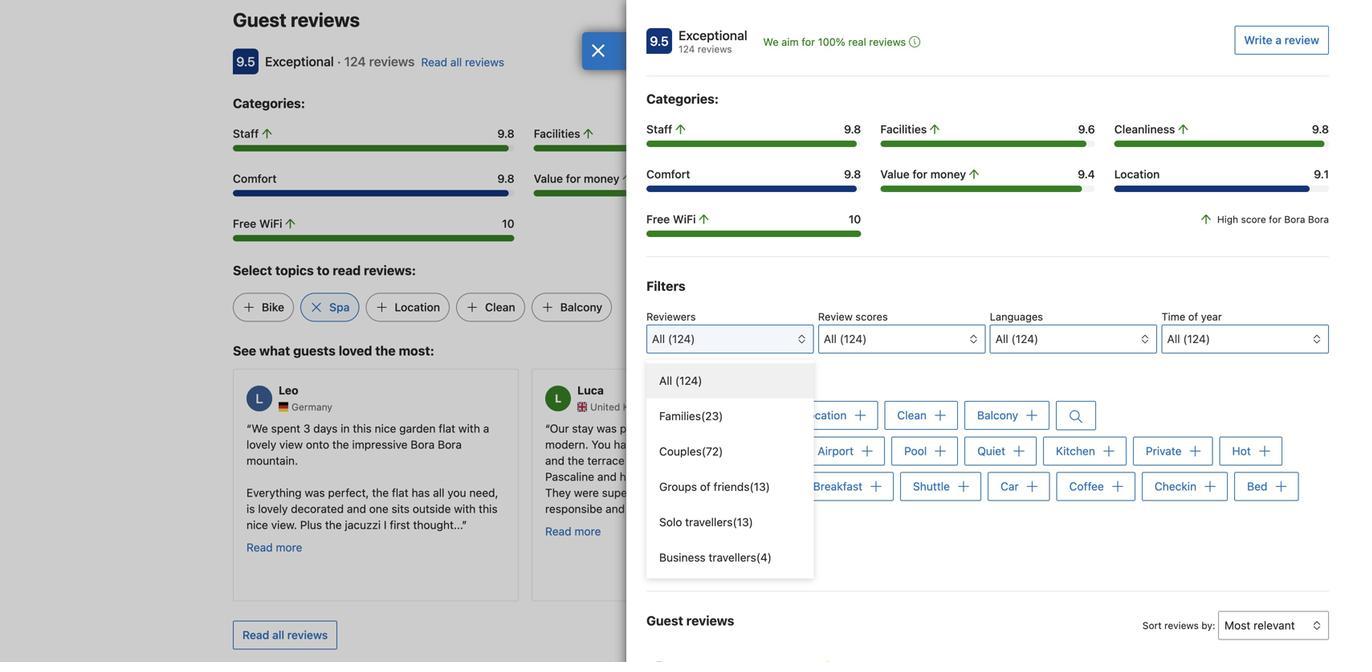 Task type: vqa. For each thing, say whether or not it's contained in the screenshot.
you in " We spent 3 days in this nice garden flat with a lovely view onto the impressive Bora Bora mountain. Everything was perfect, the flat has all you need, is lovely decorated and one sits outside with this nice view. Plus the jacuzzi I first thought...
yes



Task type: locate. For each thing, give the bounding box(es) containing it.
rated exceptional element left ·
[[265, 54, 334, 69]]

this right in
[[353, 422, 372, 435]]

flat right the garden
[[439, 422, 456, 435]]

we inside button
[[764, 36, 779, 48]]

1 horizontal spatial facilities
[[881, 123, 927, 136]]

1 horizontal spatial "
[[546, 422, 550, 435]]

1 horizontal spatial value for money 9.4 meter
[[881, 186, 1096, 192]]

all down time
[[1168, 332, 1181, 346]]

1 vertical spatial rated exceptional element
[[265, 54, 334, 69]]

124 inside exceptional 124 reviews
[[679, 43, 695, 55]]

9.8 for the leftmost staff 9.8 meter
[[498, 127, 515, 140]]

thought...
[[413, 518, 462, 532]]

you left need,
[[448, 486, 467, 499]]

of left year
[[1189, 311, 1199, 323]]

sort reviews by:
[[1143, 620, 1216, 631]]

business travellers (4)
[[660, 551, 772, 564]]

languages
[[990, 311, 1044, 323]]

" down bicycles
[[893, 502, 898, 515]]

travellers
[[686, 515, 733, 529], [709, 551, 757, 564]]

bike left place
[[660, 409, 682, 422]]

0 horizontal spatial 10
[[502, 217, 515, 230]]

categories: for the leftmost staff 9.8 meter's 'review categories' element
[[233, 96, 305, 111]]

all (124) button down scores on the right of the page
[[819, 325, 986, 354]]

0 horizontal spatial facilities
[[534, 127, 581, 140]]

checkin
[[1155, 480, 1197, 493]]

stay down breakfast.
[[725, 470, 747, 483]]

read more down view.
[[247, 541, 302, 554]]

with up quiet
[[972, 422, 993, 435]]

nice
[[375, 422, 396, 435], [651, 438, 672, 451], [247, 518, 268, 532]]

0 horizontal spatial all (124) button
[[819, 325, 986, 354]]

guest reviews up ·
[[233, 8, 360, 31]]

filters
[[647, 278, 686, 294]]

review categories element
[[647, 89, 719, 108], [233, 94, 305, 113]]

9.8 for right staff 9.8 meter
[[845, 123, 862, 136]]

spa
[[330, 300, 350, 314]]

place
[[687, 422, 715, 435]]

you down great
[[968, 486, 987, 499]]

1 horizontal spatial this
[[479, 502, 498, 515]]

0 horizontal spatial read all reviews
[[243, 628, 328, 642]]

have down we
[[1016, 470, 1040, 483]]

was up decorated
[[305, 486, 325, 499]]

and down modern. at the left bottom
[[546, 454, 565, 467]]

9.8 for the comfort 9.8 meter related to right staff 9.8 meter
[[845, 168, 862, 181]]

view down spent
[[280, 438, 303, 451]]

the up one
[[372, 486, 389, 499]]

0 vertical spatial travellers
[[686, 515, 733, 529]]

1 vertical spatial pascaline
[[546, 470, 595, 483]]

"
[[247, 422, 252, 435], [546, 422, 550, 435], [844, 422, 850, 435]]

1 " from the left
[[247, 422, 252, 435]]

scored 9.5 element for exceptional 124 reviews
[[647, 28, 673, 54]]

to inside " our stay was perfect. the place is big,clean and modern. you have a nice view to the mountain and the terrace is amazing for breakfast. pascaline and her friend made our stay special. they were super flexible and always very responsibe and kind....
[[702, 438, 712, 451]]

a right write
[[1276, 33, 1282, 47]]

0 horizontal spatial review categories element
[[233, 94, 305, 113]]

comfort for the comfort 9.8 meter related to right staff 9.8 meter
[[647, 168, 691, 181]]

pascaline inside " our stay was perfect. the place is big,clean and modern. you have a nice view to the mountain and the terrace is amazing for breakfast. pascaline and her friend made our stay special. they were super flexible and always very responsibe and kind....
[[546, 470, 595, 483]]

0 horizontal spatial of
[[700, 480, 711, 493]]

all down languages
[[996, 332, 1009, 346]]

using
[[844, 470, 873, 483]]

flexible
[[635, 486, 672, 499]]

9.5 for exceptional · 124 reviews
[[236, 54, 255, 69]]

2 horizontal spatial "
[[844, 422, 850, 435]]

(124) for reviewers
[[668, 332, 695, 346]]

we inside the " we spent 3 days in this nice garden flat with a lovely view onto the impressive bora bora mountain. everything was perfect, the flat has all you need, is lovely decorated and one sits outside with this nice view. plus the jacuzzi i first thought...
[[252, 422, 268, 435]]

0 vertical spatial (13)
[[750, 480, 770, 493]]

wifi up filters
[[673, 213, 696, 226]]

a down perfect.
[[642, 438, 648, 451]]

read more
[[546, 525, 601, 538], [247, 541, 302, 554]]

her up anything.
[[996, 422, 1013, 435]]

all for time of year
[[1168, 332, 1181, 346]]

2 horizontal spatial nice
[[651, 438, 672, 451]]

to down place
[[702, 438, 712, 451]]

1 horizontal spatial comfort
[[647, 168, 691, 181]]

all inside the " we spent 3 days in this nice garden flat with a lovely view onto the impressive bora bora mountain. everything was perfect, the flat has all you need, is lovely decorated and one sits outside with this nice view. plus the jacuzzi i first thought...
[[433, 486, 445, 499]]

9.1 for value for money 9.4 meter for right staff 9.8 meter
[[1315, 168, 1330, 181]]

0 horizontal spatial flat
[[392, 486, 409, 499]]

write
[[1245, 33, 1273, 47]]

our
[[705, 470, 722, 483], [844, 502, 862, 515]]

1 vertical spatial the
[[1041, 438, 1061, 451]]

less
[[678, 550, 699, 564]]

what
[[259, 343, 290, 358]]

0 vertical spatial balcony
[[561, 300, 603, 314]]

1 horizontal spatial "
[[893, 502, 898, 515]]

1 all (124) button from the left
[[819, 325, 986, 354]]

1 horizontal spatial 9.6
[[1079, 123, 1096, 136]]

free wifi 10 meter
[[647, 231, 862, 237], [233, 235, 515, 241]]

amazing inside " our stay was perfect. the place is big,clean and modern. you have a nice view to the mountain and the terrace is amazing for breakfast. pascaline and her friend made our stay special. they were super flexible and always very responsibe and kind....
[[639, 454, 683, 467]]

all
[[451, 55, 462, 69], [433, 486, 445, 499], [272, 628, 284, 642]]

1 horizontal spatial 9.4
[[1079, 168, 1096, 181]]

view down place
[[675, 438, 699, 451]]

1 view from the left
[[280, 438, 303, 451]]

exceptional for ·
[[265, 54, 334, 69]]

rated exceptional element
[[679, 26, 748, 45], [265, 54, 334, 69]]

amazing up help
[[925, 422, 969, 435]]

9.4
[[1079, 168, 1096, 181], [799, 172, 816, 185]]

reviews:
[[364, 263, 416, 278], [764, 374, 804, 386]]

0 horizontal spatial more
[[276, 541, 302, 554]]

the up breakfast.
[[715, 438, 732, 451]]

all inside dropdown button
[[652, 332, 665, 346]]

was right the it
[[949, 470, 969, 483]]

the right loved
[[375, 343, 396, 358]]

stay
[[572, 422, 594, 435], [725, 470, 747, 483]]

cleanliness 9.8 meter
[[1115, 141, 1330, 147], [835, 145, 1117, 151]]

all (124) inside dropdown button
[[652, 332, 695, 346]]

anything.
[[990, 438, 1038, 451]]

1 horizontal spatial 124
[[679, 43, 695, 55]]

(124) for languages
[[1012, 332, 1039, 346]]

0 horizontal spatial amazing
[[639, 454, 683, 467]]

our up always
[[705, 470, 722, 483]]

1 horizontal spatial bike
[[660, 409, 682, 422]]

our left first...
[[844, 502, 862, 515]]

exceptional left ·
[[265, 54, 334, 69]]

select left topics
[[233, 263, 272, 278]]

1 vertical spatial clean
[[898, 409, 927, 422]]

was inside the " we spent 3 days in this nice garden flat with a lovely view onto the impressive bora bora mountain. everything was perfect, the flat has all you need, is lovely decorated and one sits outside with this nice view. plus the jacuzzi i first thought...
[[305, 486, 325, 499]]

(124) down reviewers
[[668, 332, 695, 346]]

2 horizontal spatial pascaline
[[990, 486, 1039, 499]]

1 horizontal spatial 9.5
[[650, 33, 669, 49]]

travellers down always
[[686, 515, 733, 529]]

wifi up topics
[[259, 217, 282, 230]]

great
[[972, 470, 999, 483]]

guest reviews down business
[[647, 613, 735, 628]]

guest reviews inside guest reviews element
[[233, 8, 360, 31]]

see
[[233, 343, 256, 358]]

airport
[[818, 444, 854, 457]]

have
[[614, 438, 639, 451], [1016, 470, 1040, 483]]

travellers down solo travellers (13)
[[709, 551, 757, 564]]

2 horizontal spatial all (124) button
[[1162, 325, 1330, 354]]

show
[[647, 550, 675, 564]]

1 vertical spatial amazing
[[639, 454, 683, 467]]

0 vertical spatial this
[[353, 422, 372, 435]]

" pascaline was amazing with her communication and willingness to help with anything. the accommodation was very good and we enjoyed using the hot tub. it was great to have free use of the bicycles too. thank you pascaline for making our first...
[[844, 422, 1099, 515]]

2 vertical spatial is
[[247, 502, 255, 515]]

nice down perfect.
[[651, 438, 672, 451]]

facilities 9.6 meter for value for money 9.4 meter for right staff 9.8 meter
[[881, 141, 1096, 147]]

the right "plus" on the left of the page
[[325, 518, 342, 532]]

location 9.1 meter for value for money 9.4 meter associated with the leftmost staff 9.8 meter
[[835, 190, 1117, 196]]

0 horizontal spatial facilities 9.6 meter
[[534, 145, 816, 151]]

comfort 9.8 meter
[[647, 186, 862, 192], [233, 190, 515, 196]]

0 horizontal spatial free wifi 10 meter
[[233, 235, 515, 241]]

and up jacuzzi at the bottom left of page
[[347, 502, 366, 515]]

l
[[555, 392, 562, 405]]

money for value for money 9.4 meter associated with the leftmost staff 9.8 meter
[[584, 172, 620, 185]]

(13) up 'suite'
[[750, 480, 770, 493]]

2 all (124) button from the left
[[990, 325, 1158, 354]]

0 horizontal spatial free
[[233, 217, 257, 230]]

0 vertical spatial read more
[[546, 525, 601, 538]]

staff
[[647, 123, 673, 136], [233, 127, 259, 140]]

" inside " our stay was perfect. the place is big,clean and modern. you have a nice view to the mountain and the terrace is amazing for breakfast. pascaline and her friend made our stay special. they were super flexible and always very responsibe and kind....
[[546, 422, 550, 435]]

1 horizontal spatial select
[[647, 374, 677, 386]]

for
[[802, 36, 816, 48], [913, 168, 928, 181], [566, 172, 581, 185], [1270, 214, 1282, 225], [686, 454, 701, 467], [1042, 486, 1056, 499]]

mountain
[[735, 438, 783, 451]]

0 horizontal spatial categories:
[[233, 96, 305, 111]]

a left 'topic' in the bottom right of the page
[[680, 374, 686, 386]]

1 horizontal spatial 10
[[849, 213, 862, 226]]

terrace
[[588, 454, 625, 467]]

value for value for money 9.4 meter associated with the leftmost staff 9.8 meter
[[534, 172, 563, 185]]

free for the comfort 9.8 meter related to right staff 9.8 meter
[[647, 213, 670, 226]]

solo travellers (13)
[[660, 515, 754, 529]]

all down review
[[824, 332, 837, 346]]

to left read
[[317, 263, 330, 278]]

0 horizontal spatial have
[[614, 438, 639, 451]]

accommodation
[[844, 454, 928, 467]]

1 horizontal spatial facilities 9.6 meter
[[881, 141, 1096, 147]]

(13) down tour
[[733, 515, 754, 529]]

" up modern. at the left bottom
[[546, 422, 550, 435]]

1 vertical spatial 9.5
[[236, 54, 255, 69]]

" inside " pascaline was amazing with her communication and willingness to help with anything. the accommodation was very good and we enjoyed using the hot tub. it was great to have free use of the bicycles too. thank you pascaline for making our first...
[[844, 422, 850, 435]]

her inside " pascaline was amazing with her communication and willingness to help with anything. the accommodation was very good and we enjoyed using the hot tub. it was great to have free use of the bicycles too. thank you pascaline for making our first...
[[996, 422, 1013, 435]]

all for reviewers
[[652, 332, 665, 346]]

cleanliness for right staff 9.8 meter
[[1115, 123, 1176, 136]]

value for money 9.4 meter
[[881, 186, 1096, 192], [534, 190, 816, 196]]

free wifi 10 meter for the comfort 9.8 meter related to right staff 9.8 meter
[[647, 231, 862, 237]]

value
[[881, 168, 910, 181], [534, 172, 563, 185]]

was down new zealand
[[902, 422, 922, 435]]

with up good
[[965, 438, 987, 451]]

tour
[[740, 480, 763, 493]]

facilities for right staff 9.8 meter
[[881, 123, 927, 136]]

value for value for money 9.4 meter for right staff 9.8 meter
[[881, 168, 910, 181]]

(23)
[[701, 409, 723, 423]]

staff 9.8 meter
[[647, 141, 862, 147], [233, 145, 515, 151]]

categories: for 'review categories' element associated with right staff 9.8 meter
[[647, 91, 719, 106]]

with
[[459, 422, 480, 435], [972, 422, 993, 435], [965, 438, 987, 451], [454, 502, 476, 515]]

close image
[[591, 44, 606, 57]]

select a topic to search reviews:
[[647, 374, 804, 386]]

her up super
[[620, 470, 637, 483]]

read more button for we spent 3 days in this nice garden flat with a lovely view onto the impressive bora bora mountain. everything was perfect, the flat has all you need, is lovely decorated and one sits outside with this nice view. plus the jacuzzi i first thought...
[[247, 540, 302, 556]]

amazing up friend
[[639, 454, 683, 467]]

is down everything
[[247, 502, 255, 515]]

0 horizontal spatial balcony
[[561, 300, 603, 314]]

all (124) for languages
[[996, 332, 1039, 346]]

1 horizontal spatial free
[[647, 213, 670, 226]]

10
[[849, 213, 862, 226], [502, 217, 515, 230]]

lovely
[[247, 438, 276, 451], [258, 502, 288, 515]]

rated exceptional element for 124 reviews
[[679, 26, 748, 45]]

0 vertical spatial our
[[705, 470, 722, 483]]

the down 'communication'
[[1041, 438, 1061, 451]]

0 horizontal spatial free wifi
[[233, 217, 282, 230]]

0 vertical spatial select
[[233, 263, 272, 278]]

read more down "responsibe"
[[546, 525, 601, 538]]

to right 'topic' in the bottom right of the page
[[716, 374, 726, 386]]

was up the you
[[597, 422, 617, 435]]

1 horizontal spatial we
[[764, 36, 779, 48]]

reviews: right read
[[364, 263, 416, 278]]

1 horizontal spatial view
[[675, 438, 699, 451]]

1 vertical spatial "
[[462, 518, 467, 532]]

select for select topics to read reviews:
[[233, 263, 272, 278]]

0 horizontal spatial value for money 9.4 meter
[[534, 190, 816, 196]]

scored 9.5 element
[[647, 28, 673, 54], [233, 49, 259, 74]]

the inside " our stay was perfect. the place is big,clean and modern. you have a nice view to the mountain and the terrace is amazing for breakfast. pascaline and her friend made our stay special. they were super flexible and always very responsibe and kind....
[[664, 422, 684, 435]]

nice left view.
[[247, 518, 268, 532]]

was
[[597, 422, 617, 435], [902, 422, 922, 435], [931, 454, 951, 467], [949, 470, 969, 483], [305, 486, 325, 499]]

is inside the " we spent 3 days in this nice garden flat with a lovely view onto the impressive bora bora mountain. everything was perfect, the flat has all you need, is lovely decorated and one sits outside with this nice view. plus the jacuzzi i first thought...
[[247, 502, 255, 515]]

(124) down time of year
[[1184, 332, 1211, 346]]

0 horizontal spatial pascaline
[[546, 470, 595, 483]]

1 vertical spatial our
[[844, 502, 862, 515]]

(4)
[[757, 551, 772, 564]]

read all reviews button
[[233, 621, 338, 650]]

0 horizontal spatial 9.1
[[1102, 172, 1117, 185]]

0 horizontal spatial reviews:
[[364, 263, 416, 278]]

amazing inside " pascaline was amazing with her communication and willingness to help with anything. the accommodation was very good and we enjoyed using the hot tub. it was great to have free use of the bicycles too. thank you pascaline for making our first...
[[925, 422, 969, 435]]

stay down united kingdom image at the left of the page
[[572, 422, 594, 435]]

the up view
[[664, 422, 684, 435]]

" for " our stay was perfect. the place is big,clean and modern. you have a nice view to the mountain and the terrace is amazing for breakfast. pascaline and her friend made our stay special. they were super flexible and always very responsibe and kind....
[[546, 422, 550, 435]]

view
[[660, 444, 685, 457]]

2 " from the left
[[546, 422, 550, 435]]

2 view from the left
[[675, 438, 699, 451]]

1 horizontal spatial value
[[881, 168, 910, 181]]

3 all (124) button from the left
[[1162, 325, 1330, 354]]

124 right ·
[[344, 54, 366, 69]]

room
[[660, 480, 689, 493]]

1 you from the left
[[448, 486, 467, 499]]

facilities 9.6 meter
[[881, 141, 1096, 147], [534, 145, 816, 151]]

select for select a topic to search reviews:
[[647, 374, 677, 386]]

0 horizontal spatial the
[[664, 422, 684, 435]]

" up airport
[[844, 422, 850, 435]]

see what guests loved the most:
[[233, 343, 435, 358]]

1 horizontal spatial scored 9.5 element
[[647, 28, 673, 54]]

1 vertical spatial exceptional
[[265, 54, 334, 69]]

more
[[575, 525, 601, 538], [276, 541, 302, 554]]

1 horizontal spatial our
[[844, 502, 862, 515]]

all (124) button
[[819, 325, 986, 354], [990, 325, 1158, 354], [1162, 325, 1330, 354]]

is right terrace
[[628, 454, 636, 467]]

all (124) down reviewers
[[652, 332, 695, 346]]

0 horizontal spatial value
[[534, 172, 563, 185]]

1 horizontal spatial cleanliness
[[1115, 123, 1176, 136]]

to down good
[[1002, 470, 1013, 483]]

have inside " our stay was perfect. the place is big,clean and modern. you have a nice view to the mountain and the terrace is amazing for breakfast. pascaline and her friend made our stay special. they were super flexible and always very responsibe and kind....
[[614, 438, 639, 451]]

read more button for our stay was perfect. the place is big,clean and modern. you have a nice view to the mountain and the terrace is amazing for breakfast. pascaline and her friend made our stay special. they were super flexible and always very responsibe and kind....
[[546, 523, 601, 540]]

read more for our stay was perfect. the place is big,clean and modern. you have a nice view to the mountain and the terrace is amazing for breakfast. pascaline and her friend made our stay special. they were super flexible and always very responsibe and kind....
[[546, 525, 601, 538]]

read all reviews inside button
[[243, 628, 328, 642]]

groups
[[660, 480, 697, 493]]

2 vertical spatial nice
[[247, 518, 268, 532]]

1 horizontal spatial 9.1
[[1315, 168, 1330, 181]]

read
[[333, 263, 361, 278]]

1 vertical spatial lovely
[[258, 502, 288, 515]]

we left spent
[[252, 422, 268, 435]]

pascaline down great
[[990, 486, 1039, 499]]

0 horizontal spatial you
[[448, 486, 467, 499]]

1 vertical spatial have
[[1016, 470, 1040, 483]]

0 horizontal spatial 9.4
[[799, 172, 816, 185]]

all (124) for time of year
[[1168, 332, 1211, 346]]

very down help
[[954, 454, 976, 467]]

the inside " pascaline was amazing with her communication and willingness to help with anything. the accommodation was very good and we enjoyed using the hot tub. it was great to have free use of the bicycles too. thank you pascaline for making our first...
[[1041, 438, 1061, 451]]

bike down topics
[[262, 300, 285, 314]]

(124) down languages
[[1012, 332, 1039, 346]]

all (124) button down languages
[[990, 325, 1158, 354]]

1 horizontal spatial all (124) button
[[990, 325, 1158, 354]]

read all reviews
[[421, 55, 505, 69], [243, 628, 328, 642]]

zealand
[[912, 401, 949, 413]]

reviews: right search
[[764, 374, 804, 386]]

view inside the " we spent 3 days in this nice garden flat with a lovely view onto the impressive bora bora mountain. everything was perfect, the flat has all you need, is lovely decorated and one sits outside with this nice view. plus the jacuzzi i first thought...
[[280, 438, 303, 451]]

rated exceptional element left the aim
[[679, 26, 748, 45]]

facilities for the leftmost staff 9.8 meter
[[534, 127, 581, 140]]

to
[[317, 263, 330, 278], [716, 374, 726, 386], [702, 438, 712, 451], [927, 438, 937, 451], [1002, 470, 1013, 483]]

1 horizontal spatial all
[[433, 486, 445, 499]]

exceptional
[[679, 28, 748, 43], [265, 54, 334, 69]]

all (124) button for time of year
[[1162, 325, 1330, 354]]

" inside the " we spent 3 days in this nice garden flat with a lovely view onto the impressive bora bora mountain. everything was perfect, the flat has all you need, is lovely decorated and one sits outside with this nice view. plus the jacuzzi i first thought...
[[247, 422, 252, 435]]

1 vertical spatial nice
[[651, 438, 672, 451]]

0 horizontal spatial staff
[[233, 127, 259, 140]]

for inside button
[[802, 36, 816, 48]]

0 horizontal spatial guest
[[233, 8, 287, 31]]

2 you from the left
[[968, 486, 987, 499]]

(124) inside dropdown button
[[668, 332, 695, 346]]

a up need,
[[483, 422, 490, 435]]

we left the aim
[[764, 36, 779, 48]]

9.6 for value for money 9.4 meter for right staff 9.8 meter
[[1079, 123, 1096, 136]]

0 horizontal spatial bike
[[262, 300, 285, 314]]

coffee
[[1070, 480, 1105, 493]]

a inside " our stay was perfect. the place is big,clean and modern. you have a nice view to the mountain and the terrace is amazing for breakfast. pascaline and her friend made our stay special. they were super flexible and always very responsibe and kind....
[[642, 438, 648, 451]]

we
[[764, 36, 779, 48], [252, 422, 268, 435]]

value for money for value for money 9.4 meter associated with the leftmost staff 9.8 meter
[[534, 172, 620, 185]]

more down "responsibe"
[[575, 525, 601, 538]]

all (124) down languages
[[996, 332, 1039, 346]]

0 vertical spatial flat
[[439, 422, 456, 435]]

0 horizontal spatial comfort 9.8 meter
[[233, 190, 515, 196]]

free for the leftmost staff 9.8 meter the comfort 9.8 meter
[[233, 217, 257, 230]]

and down made
[[675, 486, 694, 499]]

0 vertical spatial stay
[[572, 422, 594, 435]]

new zealand image
[[877, 402, 886, 412]]

read
[[421, 55, 448, 69], [546, 525, 572, 538], [247, 541, 273, 554], [243, 628, 269, 642]]

were
[[574, 486, 599, 499]]

1 horizontal spatial categories:
[[647, 91, 719, 106]]

have inside " pascaline was amazing with her communication and willingness to help with anything. the accommodation was very good and we enjoyed using the hot tub. it was great to have free use of the bicycles too. thank you pascaline for making our first...
[[1016, 470, 1040, 483]]

and up "using"
[[844, 438, 864, 451]]

100%
[[819, 36, 846, 48]]

free wifi up topics
[[233, 217, 282, 230]]

(72)
[[702, 445, 723, 458]]

was up the it
[[931, 454, 951, 467]]

have down perfect.
[[614, 438, 639, 451]]

responsibe
[[546, 502, 603, 515]]

9.8
[[845, 123, 862, 136], [1313, 123, 1330, 136], [498, 127, 515, 140], [1100, 127, 1117, 140], [845, 168, 862, 181], [498, 172, 515, 185]]

perfect.
[[620, 422, 661, 435]]

1 horizontal spatial value for money
[[881, 168, 967, 181]]

all for review scores
[[824, 332, 837, 346]]

we aim for 100% real reviews
[[764, 36, 907, 48]]

1 vertical spatial her
[[620, 470, 637, 483]]

read more button down "responsibe"
[[546, 523, 601, 540]]

the
[[375, 343, 396, 358], [333, 438, 349, 451], [715, 438, 732, 451], [568, 454, 585, 467], [876, 470, 892, 483], [372, 486, 389, 499], [844, 486, 861, 499], [325, 518, 342, 532]]

all (124) down time of year
[[1168, 332, 1211, 346]]

all (124) for review scores
[[824, 332, 867, 346]]

3 " from the left
[[844, 422, 850, 435]]

exceptional left the aim
[[679, 28, 748, 43]]

free wifi 10 meter for the leftmost staff 9.8 meter the comfort 9.8 meter
[[233, 235, 515, 241]]

1 vertical spatial balcony
[[978, 409, 1019, 422]]

flat up sits
[[392, 486, 409, 499]]

0 horizontal spatial money
[[584, 172, 620, 185]]

more down view.
[[276, 541, 302, 554]]

location 9.1 meter
[[1115, 186, 1330, 192], [835, 190, 1117, 196]]

0 horizontal spatial view
[[280, 438, 303, 451]]

0 horizontal spatial 9.5
[[236, 54, 255, 69]]

comfort 9.8 meter for the leftmost staff 9.8 meter
[[233, 190, 515, 196]]

0 horizontal spatial guest reviews
[[233, 8, 360, 31]]

1 horizontal spatial comfort 9.8 meter
[[647, 186, 862, 192]]

1 horizontal spatial reviews:
[[764, 374, 804, 386]]

" for " we spent 3 days in this nice garden flat with a lovely view onto the impressive bora bora mountain. everything was perfect, the flat has all you need, is lovely decorated and one sits outside with this nice view. plus the jacuzzi i first thought...
[[247, 422, 252, 435]]

free wifi up filters
[[647, 213, 696, 226]]

1 horizontal spatial balcony
[[978, 409, 1019, 422]]



Task type: describe. For each thing, give the bounding box(es) containing it.
bed
[[1248, 480, 1268, 493]]

you inside the " we spent 3 days in this nice garden flat with a lovely view onto the impressive bora bora mountain. everything was perfect, the flat has all you need, is lovely decorated and one sits outside with this nice view. plus the jacuzzi i first thought...
[[448, 486, 467, 499]]

(124) for time of year
[[1184, 332, 1211, 346]]

aim
[[782, 36, 799, 48]]

(124) up families (23)
[[676, 374, 703, 387]]

0 vertical spatial guest
[[233, 8, 287, 31]]

private
[[1147, 444, 1182, 457]]

year
[[1202, 311, 1223, 323]]

of for groups of friends (13)
[[700, 480, 711, 493]]

9.4 for value for money 9.4 meter for right staff 9.8 meter
[[1079, 168, 1096, 181]]

and inside the " we spent 3 days in this nice garden flat with a lovely view onto the impressive bora bora mountain. everything was perfect, the flat has all you need, is lovely decorated and one sits outside with this nice view. plus the jacuzzi i first thought...
[[347, 502, 366, 515]]

0 horizontal spatial wifi
[[259, 217, 282, 230]]

for inside " pascaline was amazing with her communication and willingness to help with anything. the accommodation was very good and we enjoyed using the hot tub. it was great to have free use of the bicycles too. thank you pascaline for making our first...
[[1042, 486, 1056, 499]]

10 for the leftmost staff 9.8 meter the comfort 9.8 meter 'free wifi 10' meter
[[502, 217, 515, 230]]

1 vertical spatial guest
[[647, 613, 684, 628]]

to left help
[[927, 438, 937, 451]]

quiet
[[978, 444, 1006, 457]]

" we spent 3 days in this nice garden flat with a lovely view onto the impressive bora bora mountain. everything was perfect, the flat has all you need, is lovely decorated and one sits outside with this nice view. plus the jacuzzi i first thought...
[[247, 422, 499, 532]]

0 horizontal spatial 124
[[344, 54, 366, 69]]

kingdom
[[623, 401, 664, 413]]

all inside read all reviews button
[[272, 628, 284, 642]]

more for our stay was perfect. the place is big,clean and modern. you have a nice view to the mountain and the terrace is amazing for breakfast. pascaline and her friend made our stay special. they were super flexible and always very responsibe and kind....
[[575, 525, 601, 538]]

comfort for the leftmost staff 9.8 meter the comfort 9.8 meter
[[233, 172, 277, 185]]

united
[[591, 401, 621, 413]]

and down anything.
[[1009, 454, 1028, 467]]

0 horizontal spatial this
[[353, 422, 372, 435]]

the down in
[[333, 438, 349, 451]]

kind....
[[628, 502, 662, 515]]

view.
[[271, 518, 297, 532]]

1 vertical spatial is
[[628, 454, 636, 467]]

" our stay was perfect. the place is big,clean and modern. you have a nice view to the mountain and the terrace is amazing for breakfast. pascaline and her friend made our stay special. they were super flexible and always very responsibe and kind....
[[546, 422, 799, 515]]

1 horizontal spatial read all reviews
[[421, 55, 505, 69]]

first...
[[865, 502, 893, 515]]

1 horizontal spatial staff 9.8 meter
[[647, 141, 862, 147]]

9.5 for exceptional 124 reviews
[[650, 33, 669, 49]]

her inside " our stay was perfect. the place is big,clean and modern. you have a nice view to the mountain and the terrace is amazing for breakfast. pascaline and her friend made our stay special. they were super flexible and always very responsibe and kind....
[[620, 470, 637, 483]]

review scores
[[819, 311, 888, 323]]

super
[[602, 486, 632, 499]]

very inside " pascaline was amazing with her communication and willingness to help with anything. the accommodation was very good and we enjoyed using the hot tub. it was great to have free use of the bicycles too. thank you pascaline for making our first...
[[954, 454, 976, 467]]

2 vertical spatial pascaline
[[990, 486, 1039, 499]]

0 vertical spatial reviews:
[[364, 263, 416, 278]]

car
[[1001, 480, 1019, 493]]

0 vertical spatial "
[[893, 502, 898, 515]]

business
[[660, 551, 706, 564]]

reviews inside button
[[287, 628, 328, 642]]

2 horizontal spatial all
[[451, 55, 462, 69]]

all (124) link
[[647, 363, 814, 399]]

our
[[550, 422, 569, 435]]

2 horizontal spatial is
[[718, 422, 727, 435]]

united kingdom image
[[578, 402, 587, 412]]

0 horizontal spatial stay
[[572, 422, 594, 435]]

topics
[[275, 263, 314, 278]]

value for money 9.4 meter for the leftmost staff 9.8 meter
[[534, 190, 816, 196]]

our inside " pascaline was amazing with her communication and willingness to help with anything. the accommodation was very good and we enjoyed using the hot tub. it was great to have free use of the bicycles too. thank you pascaline for making our first...
[[844, 502, 862, 515]]

the up bicycles
[[876, 470, 892, 483]]

suite
[[753, 515, 779, 528]]

by:
[[1202, 620, 1216, 631]]

reviewers
[[647, 311, 696, 323]]

high score for bora bora
[[1218, 214, 1330, 225]]

all (124) button for languages
[[990, 325, 1158, 354]]

breakfast.
[[704, 454, 755, 467]]

all (124) for reviewers
[[652, 332, 695, 346]]

0 vertical spatial nice
[[375, 422, 396, 435]]

of inside " pascaline was amazing with her communication and willingness to help with anything. the accommodation was very good and we enjoyed using the hot tub. it was great to have free use of the bicycles too. thank you pascaline for making our first...
[[1088, 470, 1099, 483]]

9.1 for value for money 9.4 meter associated with the leftmost staff 9.8 meter
[[1102, 172, 1117, 185]]

1 vertical spatial bike
[[660, 409, 682, 422]]

help
[[940, 438, 962, 451]]

sort
[[1143, 620, 1162, 631]]

and up mountain
[[780, 422, 799, 435]]

with down need,
[[454, 502, 476, 515]]

plus
[[300, 518, 322, 532]]

travellers for (13)
[[686, 515, 733, 529]]

reviews inside exceptional 124 reviews
[[698, 43, 732, 55]]

thank
[[933, 486, 965, 499]]

bicycles
[[864, 486, 907, 499]]

our inside " our stay was perfect. the place is big,clean and modern. you have a nice view to the mountain and the terrace is amazing for breakfast. pascaline and her friend made our stay special. they were super flexible and always very responsibe and kind....
[[705, 470, 722, 483]]

you inside " pascaline was amazing with her communication and willingness to help with anything. the accommodation was very good and we enjoyed using the hot tub. it was great to have free use of the bicycles too. thank you pascaline for making our first...
[[968, 486, 987, 499]]

all (124) button for review scores
[[819, 325, 986, 354]]

money for value for money 9.4 meter for right staff 9.8 meter
[[931, 168, 967, 181]]

with right the garden
[[459, 422, 480, 435]]

scored 9.5 element for exceptional · 124 reviews
[[233, 49, 259, 74]]

1 vertical spatial flat
[[392, 486, 409, 499]]

1 vertical spatial stay
[[725, 470, 747, 483]]

jacuzzi
[[345, 518, 381, 532]]

0 horizontal spatial staff 9.8 meter
[[233, 145, 515, 151]]

always
[[697, 486, 732, 499]]

show less
[[647, 550, 699, 564]]

9.8 for the leftmost staff 9.8 meter the comfort 9.8 meter
[[498, 172, 515, 185]]

review categories element for right staff 9.8 meter
[[647, 89, 719, 108]]

facilities 9.6 meter for value for money 9.4 meter associated with the leftmost staff 9.8 meter
[[534, 145, 816, 151]]

couples
[[660, 445, 702, 458]]

was inside " our stay was perfect. the place is big,clean and modern. you have a nice view to the mountain and the terrace is amazing for breakfast. pascaline and her friend made our stay special. they were super flexible and always very responsibe and kind....
[[597, 422, 617, 435]]

show less button
[[647, 543, 699, 572]]

good
[[979, 454, 1006, 467]]

1 horizontal spatial wifi
[[673, 213, 696, 226]]

loved
[[339, 343, 372, 358]]

luca
[[578, 384, 604, 397]]

kitchen
[[1057, 444, 1096, 457]]

too.
[[910, 486, 930, 499]]

reviews inside button
[[870, 36, 907, 48]]

exceptional 124 reviews
[[679, 28, 748, 55]]

0 vertical spatial lovely
[[247, 438, 276, 451]]

one
[[369, 502, 389, 515]]

score
[[1242, 214, 1267, 225]]

rated exceptional element for ·
[[265, 54, 334, 69]]

1 horizontal spatial clean
[[898, 409, 927, 422]]

communication
[[1016, 422, 1096, 435]]

time of year
[[1162, 311, 1223, 323]]

value for money 9.4 meter for right staff 9.8 meter
[[881, 186, 1096, 192]]

view inside " our stay was perfect. the place is big,clean and modern. you have a nice view to the mountain and the terrace is amazing for breakfast. pascaline and her friend made our stay special. they were super flexible and always very responsibe and kind....
[[675, 438, 699, 451]]

of for time of year
[[1189, 311, 1199, 323]]

big,clean
[[730, 422, 777, 435]]

review categories element for the leftmost staff 9.8 meter
[[233, 94, 305, 113]]

new
[[889, 401, 910, 413]]

germany
[[292, 401, 333, 413]]

a inside button
[[1276, 33, 1282, 47]]

guest reviews element
[[233, 7, 1012, 32]]

hot
[[1233, 444, 1252, 457]]

10 for 'free wifi 10' meter for the comfort 9.8 meter related to right staff 9.8 meter
[[849, 213, 862, 226]]

staff for the leftmost staff 9.8 meter
[[233, 127, 259, 140]]

special.
[[750, 470, 790, 483]]

0 vertical spatial pascaline
[[850, 422, 899, 435]]

location 9.1 meter for value for money 9.4 meter for right staff 9.8 meter
[[1115, 186, 1330, 192]]

real
[[849, 36, 867, 48]]

everything
[[247, 486, 302, 499]]

and down terrace
[[598, 470, 617, 483]]

more for we spent 3 days in this nice garden flat with a lovely view onto the impressive bora bora mountain. everything was perfect, the flat has all you need, is lovely decorated and one sits outside with this nice view. plus the jacuzzi i first thought...
[[276, 541, 302, 554]]

" for " pascaline was amazing with her communication and willingness to help with anything. the accommodation was very good and we enjoyed using the hot tub. it was great to have free use of the bicycles too. thank you pascaline for making our first...
[[844, 422, 850, 435]]

all (124) button
[[647, 325, 814, 354]]

pool
[[905, 444, 927, 457]]

comfort 9.8 meter for right staff 9.8 meter
[[647, 186, 862, 192]]

enjoyed
[[1049, 454, 1090, 467]]

cleanliness 9.8 meter for value for money 9.4 meter associated with the leftmost staff 9.8 meter location 9.1 meter
[[835, 145, 1117, 151]]

search
[[729, 374, 761, 386]]

cleanliness 9.8 meter for value for money 9.4 meter for right staff 9.8 meter location 9.1 meter
[[1115, 141, 1330, 147]]

tub.
[[915, 470, 936, 483]]

and down super
[[606, 502, 625, 515]]

filter reviews region
[[647, 276, 1330, 579]]

all up kingdom
[[660, 374, 673, 387]]

0 horizontal spatial clean
[[485, 300, 516, 314]]

read inside button
[[243, 628, 269, 642]]

travellers for (4)
[[709, 551, 757, 564]]

mountain.
[[247, 454, 298, 467]]

0 horizontal spatial "
[[462, 518, 467, 532]]

the down modern. at the left bottom
[[568, 454, 585, 467]]

all (124) up families
[[660, 374, 703, 387]]

1 horizontal spatial guest reviews
[[647, 613, 735, 628]]

9.6 for value for money 9.4 meter associated with the leftmost staff 9.8 meter
[[799, 127, 816, 140]]

review
[[819, 311, 853, 323]]

9.4 for value for money 9.4 meter associated with the leftmost staff 9.8 meter
[[799, 172, 816, 185]]

read more for we spent 3 days in this nice garden flat with a lovely view onto the impressive bora bora mountain. everything was perfect, the flat has all you need, is lovely decorated and one sits outside with this nice view. plus the jacuzzi i first thought...
[[247, 541, 302, 554]]

3
[[304, 422, 310, 435]]

cleanliness for the leftmost staff 9.8 meter
[[835, 127, 896, 140]]

families (23)
[[660, 409, 723, 423]]

nice inside " our stay was perfect. the place is big,clean and modern. you have a nice view to the mountain and the terrace is amazing for breakfast. pascaline and her friend made our stay special. they were super flexible and always very responsibe and kind....
[[651, 438, 672, 451]]

scores
[[856, 311, 888, 323]]

all for languages
[[996, 332, 1009, 346]]

a inside the " we spent 3 days in this nice garden flat with a lovely view onto the impressive bora bora mountain. everything was perfect, the flat has all you need, is lovely decorated and one sits outside with this nice view. plus the jacuzzi i first thought...
[[483, 422, 490, 435]]

use
[[1067, 470, 1085, 483]]

for inside " our stay was perfect. the place is big,clean and modern. you have a nice view to the mountain and the terrace is amazing for breakfast. pascaline and her friend made our stay special. they were super flexible and always very responsibe and kind....
[[686, 454, 701, 467]]

most:
[[399, 343, 435, 358]]

exceptional for 124 reviews
[[679, 28, 748, 43]]

germany image
[[279, 402, 288, 412]]

free wifi for right staff 9.8 meter
[[647, 213, 696, 226]]

impressive
[[352, 438, 408, 451]]

making
[[1059, 486, 1097, 499]]

the down "using"
[[844, 486, 861, 499]]

decorated
[[291, 502, 344, 515]]

breakfast
[[814, 480, 863, 493]]

select topics to read reviews:
[[233, 263, 416, 278]]

1 vertical spatial (13)
[[733, 515, 754, 529]]

·
[[337, 54, 341, 69]]

garden
[[400, 422, 436, 435]]

laundry
[[660, 515, 702, 528]]

they
[[546, 486, 571, 499]]

(124) for review scores
[[840, 332, 867, 346]]

value for money for value for money 9.4 meter for right staff 9.8 meter
[[881, 168, 967, 181]]

free wifi for the leftmost staff 9.8 meter
[[233, 217, 282, 230]]

very inside " our stay was perfect. the place is big,clean and modern. you have a nice view to the mountain and the terrace is amazing for breakfast. pascaline and her friend made our stay special. they were super flexible and always very responsibe and kind....
[[735, 486, 757, 499]]

staff for right staff 9.8 meter
[[647, 123, 673, 136]]

this is a carousel with rotating slides. it displays featured reviews of the property. use next and previous buttons to navigate. region
[[220, 363, 1130, 608]]

sits
[[392, 502, 410, 515]]

solo
[[660, 515, 683, 529]]



